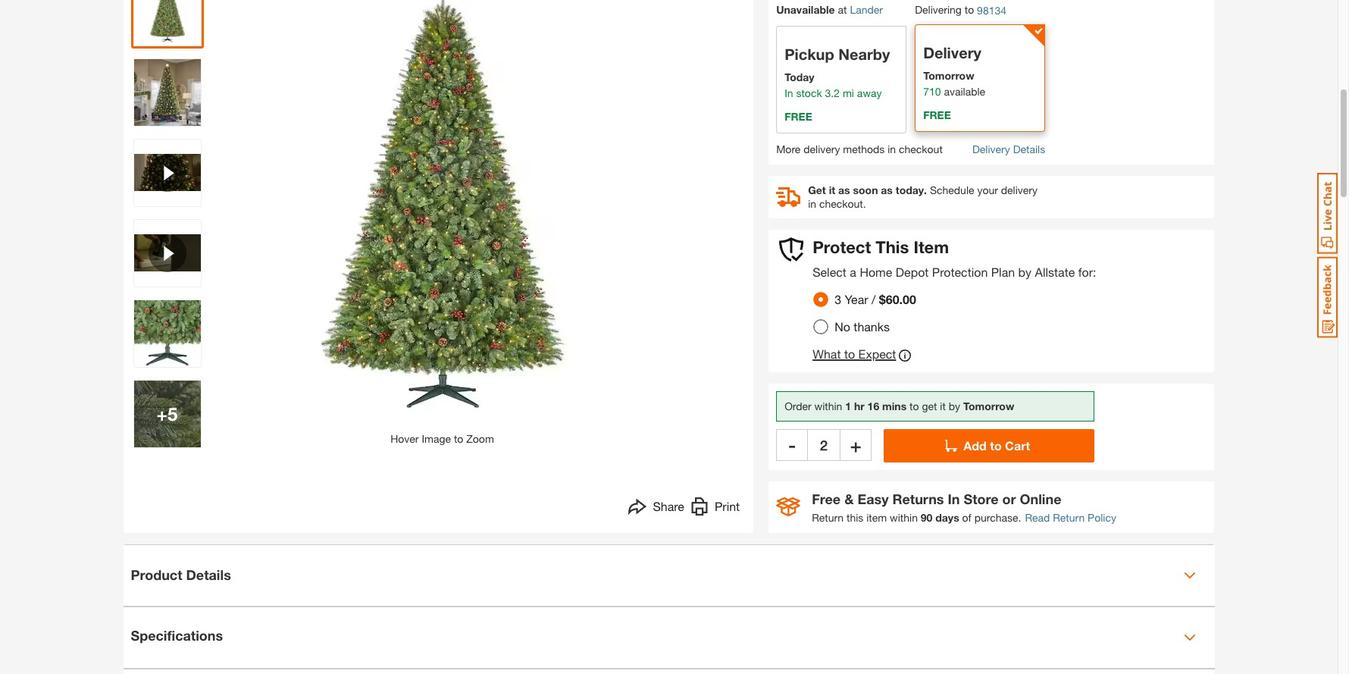 Task type: vqa. For each thing, say whether or not it's contained in the screenshot.
Xxx-Xxx-Xxxx text box
no



Task type: describe. For each thing, give the bounding box(es) containing it.
checkout.
[[820, 197, 866, 210]]

or
[[1003, 490, 1016, 507]]

returns
[[893, 490, 944, 507]]

0 horizontal spatial delivery
[[804, 143, 840, 156]]

to for delivering
[[965, 3, 975, 16]]

mi
[[843, 87, 855, 100]]

hover
[[391, 432, 419, 445]]

+ 5
[[157, 403, 178, 424]]

zoom
[[467, 432, 494, 445]]

away
[[857, 87, 882, 100]]

product
[[131, 567, 182, 583]]

0 horizontal spatial it
[[829, 184, 836, 197]]

by for 1
[[949, 400, 961, 413]]

more
[[777, 143, 801, 156]]

checkout
[[899, 143, 943, 156]]

print
[[715, 499, 740, 513]]

plan
[[992, 264, 1015, 279]]

0 horizontal spatial within
[[815, 400, 843, 413]]

by for item
[[1019, 264, 1032, 279]]

delivery inside 'schedule your delivery in checkout.'
[[1001, 184, 1038, 197]]

lander button
[[850, 3, 883, 16]]

details for delivery details
[[1013, 143, 1046, 156]]

more delivery methods in checkout
[[777, 143, 943, 156]]

+ button
[[840, 429, 872, 461]]

a
[[850, 264, 857, 279]]

get
[[922, 400, 937, 413]]

pickup
[[785, 46, 835, 63]]

$60.00
[[879, 292, 917, 306]]

thanks
[[854, 319, 890, 333]]

order
[[785, 400, 812, 413]]

/
[[872, 292, 876, 306]]

+ for + 5
[[157, 403, 168, 424]]

5
[[168, 403, 178, 424]]

select
[[813, 264, 847, 279]]

today.
[[896, 184, 927, 197]]

1
[[846, 400, 852, 413]]

available
[[944, 85, 986, 98]]

free for tomorrow
[[924, 109, 951, 122]]

feedback link image
[[1318, 256, 1338, 338]]

1 return from the left
[[812, 511, 844, 524]]

-
[[789, 434, 796, 456]]

3.2
[[825, 87, 840, 100]]

read return policy link
[[1025, 509, 1117, 525]]

home accents holiday pre lit christmas trees 23pg90123 40.2 image
[[134, 300, 201, 367]]

home accents holiday pre lit christmas trees 23pg90123 e1.1 image
[[134, 59, 201, 126]]

6329914715112 image
[[134, 220, 201, 286]]

protect
[[813, 238, 871, 257]]

hr
[[855, 400, 865, 413]]

home accents holiday pre lit christmas trees 23pg90123 a0.3 image
[[134, 380, 201, 447]]

add to cart button
[[884, 429, 1095, 462]]

1 vertical spatial tomorrow
[[964, 400, 1015, 413]]

what to expect
[[813, 346, 897, 361]]

2 return from the left
[[1053, 511, 1085, 524]]

1 as from the left
[[839, 184, 850, 197]]

tomorrow inside delivery tomorrow 710 available
[[924, 69, 975, 82]]

2 as from the left
[[881, 184, 893, 197]]

710
[[924, 85, 941, 98]]

to left zoom
[[454, 432, 464, 445]]

in for checkout
[[888, 143, 896, 156]]

specifications
[[131, 627, 223, 644]]

get it as soon as today.
[[808, 184, 927, 197]]

order within 1 hr 16 mins to get it by tomorrow
[[785, 400, 1015, 413]]

at
[[838, 3, 847, 16]]

image
[[422, 432, 451, 445]]

what to expect button
[[813, 346, 912, 365]]

online
[[1020, 490, 1062, 507]]

pickup nearby today in stock 3.2 mi away
[[785, 46, 891, 100]]

schedule your delivery in checkout.
[[808, 184, 1038, 210]]

days
[[936, 511, 960, 524]]

item
[[867, 511, 887, 524]]

home accents holiday pre lit christmas trees 23pg90123 64.0 image
[[134, 0, 201, 45]]

purchase.
[[975, 511, 1022, 524]]

98134
[[977, 4, 1007, 17]]

3 year / $60.00
[[835, 292, 917, 306]]

+ for +
[[851, 434, 862, 456]]

option group containing 3 year /
[[808, 286, 929, 340]]

add to cart
[[964, 438, 1030, 453]]

delivery details
[[973, 143, 1046, 156]]

live chat image
[[1318, 173, 1338, 254]]

delivery for delivery tomorrow 710 available
[[924, 44, 982, 62]]

store
[[964, 490, 999, 507]]

6329748467112 image
[[134, 139, 201, 206]]

protect this item select a home depot protection plan by allstate for:
[[813, 238, 1097, 279]]

to for what
[[845, 346, 855, 361]]

share
[[653, 499, 685, 513]]

soon
[[853, 184, 878, 197]]

get
[[808, 184, 826, 197]]

unavailable at lander
[[777, 3, 883, 16]]

year
[[845, 292, 869, 306]]

free
[[812, 490, 841, 507]]



Task type: locate. For each thing, give the bounding box(es) containing it.
+
[[157, 403, 168, 424], [851, 434, 862, 456]]

stock
[[797, 87, 822, 100]]

delivery up "your"
[[973, 143, 1011, 156]]

in down today
[[785, 87, 794, 100]]

1 horizontal spatial in
[[888, 143, 896, 156]]

0 vertical spatial by
[[1019, 264, 1032, 279]]

this
[[876, 238, 909, 257]]

protection
[[933, 264, 988, 279]]

policy
[[1088, 511, 1117, 524]]

caret image inside product details button
[[1184, 569, 1196, 581]]

delivery inside button
[[973, 143, 1011, 156]]

in down get
[[808, 197, 817, 210]]

within inside free & easy returns in store or online return this item within 90 days of purchase. read return policy
[[890, 511, 918, 524]]

details inside product details button
[[186, 567, 231, 583]]

delivery
[[924, 44, 982, 62], [973, 143, 1011, 156]]

cart
[[1006, 438, 1030, 453]]

product details button
[[123, 545, 1215, 606]]

nearby
[[839, 46, 891, 63]]

for:
[[1079, 264, 1097, 279]]

1 horizontal spatial as
[[881, 184, 893, 197]]

caret image inside specifications "button"
[[1184, 631, 1196, 644]]

in up days
[[948, 490, 960, 507]]

today
[[785, 71, 815, 84]]

to right what
[[845, 346, 855, 361]]

within left 90
[[890, 511, 918, 524]]

caret image
[[1184, 569, 1196, 581], [1184, 631, 1196, 644]]

16
[[868, 400, 880, 413]]

to left get
[[910, 400, 919, 413]]

as
[[839, 184, 850, 197], [881, 184, 893, 197]]

of
[[963, 511, 972, 524]]

1 horizontal spatial +
[[851, 434, 862, 456]]

1 horizontal spatial it
[[940, 400, 946, 413]]

to right add
[[990, 438, 1002, 453]]

unavailable
[[777, 3, 835, 16]]

0 horizontal spatial +
[[157, 403, 168, 424]]

in for checkout.
[[808, 197, 817, 210]]

delivering to 98134
[[915, 3, 1007, 17]]

details for product details
[[186, 567, 231, 583]]

tomorrow up add to cart button
[[964, 400, 1015, 413]]

return down free
[[812, 511, 844, 524]]

caret image for specifications
[[1184, 631, 1196, 644]]

in
[[888, 143, 896, 156], [808, 197, 817, 210]]

delivery inside delivery tomorrow 710 available
[[924, 44, 982, 62]]

delivery right the more
[[804, 143, 840, 156]]

90
[[921, 511, 933, 524]]

within left 1
[[815, 400, 843, 413]]

read
[[1025, 511, 1050, 524]]

0 horizontal spatial in
[[808, 197, 817, 210]]

product details
[[131, 567, 231, 583]]

share button
[[629, 497, 685, 519]]

option group
[[808, 286, 929, 340]]

- button
[[777, 429, 808, 461]]

1 vertical spatial +
[[851, 434, 862, 456]]

2 caret image from the top
[[1184, 631, 1196, 644]]

by right plan
[[1019, 264, 1032, 279]]

by right get
[[949, 400, 961, 413]]

lander
[[850, 3, 883, 16]]

add
[[964, 438, 987, 453]]

1 vertical spatial by
[[949, 400, 961, 413]]

return right read
[[1053, 511, 1085, 524]]

free down stock
[[785, 110, 813, 123]]

98134 link
[[977, 2, 1007, 18]]

0 vertical spatial in
[[888, 143, 896, 156]]

0 vertical spatial caret image
[[1184, 569, 1196, 581]]

print button
[[691, 497, 740, 519]]

0 vertical spatial delivery
[[924, 44, 982, 62]]

home
[[860, 264, 893, 279]]

delivery up available
[[924, 44, 982, 62]]

free & easy returns in store or online return this item within 90 days of purchase. read return policy
[[812, 490, 1117, 524]]

mins
[[883, 400, 907, 413]]

0 vertical spatial +
[[157, 403, 168, 424]]

0 vertical spatial within
[[815, 400, 843, 413]]

delivery
[[804, 143, 840, 156], [1001, 184, 1038, 197]]

to inside delivering to 98134
[[965, 3, 975, 16]]

0 horizontal spatial details
[[186, 567, 231, 583]]

0 vertical spatial it
[[829, 184, 836, 197]]

hover image to zoom button
[[215, 0, 670, 446]]

0 horizontal spatial return
[[812, 511, 844, 524]]

caret image for product details
[[1184, 569, 1196, 581]]

by inside protect this item select a home depot protection plan by allstate for:
[[1019, 264, 1032, 279]]

this
[[847, 511, 864, 524]]

as up checkout.
[[839, 184, 850, 197]]

item
[[914, 238, 949, 257]]

schedule
[[930, 184, 975, 197]]

your
[[978, 184, 999, 197]]

1 vertical spatial details
[[186, 567, 231, 583]]

free for nearby
[[785, 110, 813, 123]]

specifications button
[[123, 607, 1215, 668]]

delivery tomorrow 710 available
[[924, 44, 986, 98]]

1 vertical spatial delivery
[[973, 143, 1011, 156]]

in inside 'schedule your delivery in checkout.'
[[808, 197, 817, 210]]

1 vertical spatial delivery
[[1001, 184, 1038, 197]]

3
[[835, 292, 842, 306]]

1 horizontal spatial delivery
[[1001, 184, 1038, 197]]

1 vertical spatial within
[[890, 511, 918, 524]]

1 caret image from the top
[[1184, 569, 1196, 581]]

delivery for delivery details
[[973, 143, 1011, 156]]

details inside delivery details button
[[1013, 143, 1046, 156]]

0 horizontal spatial in
[[785, 87, 794, 100]]

to left 98134 link
[[965, 3, 975, 16]]

0 vertical spatial details
[[1013, 143, 1046, 156]]

to inside button
[[990, 438, 1002, 453]]

1 vertical spatial in
[[808, 197, 817, 210]]

in right methods
[[888, 143, 896, 156]]

details
[[1013, 143, 1046, 156], [186, 567, 231, 583]]

0 vertical spatial delivery
[[804, 143, 840, 156]]

1 horizontal spatial by
[[1019, 264, 1032, 279]]

in inside free & easy returns in store or online return this item within 90 days of purchase. read return policy
[[948, 490, 960, 507]]

in inside pickup nearby today in stock 3.2 mi away
[[785, 87, 794, 100]]

delivering
[[915, 3, 962, 16]]

None field
[[808, 429, 840, 461]]

methods
[[843, 143, 885, 156]]

1 horizontal spatial in
[[948, 490, 960, 507]]

within
[[815, 400, 843, 413], [890, 511, 918, 524]]

1 vertical spatial it
[[940, 400, 946, 413]]

depot
[[896, 264, 929, 279]]

allstate
[[1035, 264, 1075, 279]]

0 vertical spatial tomorrow
[[924, 69, 975, 82]]

icon image
[[777, 498, 801, 517]]

no thanks
[[835, 319, 890, 333]]

easy
[[858, 490, 889, 507]]

to for add
[[990, 438, 1002, 453]]

+ inside button
[[851, 434, 862, 456]]

1 vertical spatial caret image
[[1184, 631, 1196, 644]]

to
[[965, 3, 975, 16], [845, 346, 855, 361], [910, 400, 919, 413], [454, 432, 464, 445], [990, 438, 1002, 453]]

in
[[785, 87, 794, 100], [948, 490, 960, 507]]

what
[[813, 346, 841, 361]]

return
[[812, 511, 844, 524], [1053, 511, 1085, 524]]

it
[[829, 184, 836, 197], [940, 400, 946, 413]]

1 horizontal spatial free
[[924, 109, 951, 122]]

as right soon on the top right
[[881, 184, 893, 197]]

no
[[835, 319, 851, 333]]

1 vertical spatial in
[[948, 490, 960, 507]]

1 horizontal spatial details
[[1013, 143, 1046, 156]]

expect
[[859, 346, 897, 361]]

1 horizontal spatial return
[[1053, 511, 1085, 524]]

0 horizontal spatial by
[[949, 400, 961, 413]]

free down '710'
[[924, 109, 951, 122]]

tomorrow
[[924, 69, 975, 82], [964, 400, 1015, 413]]

0 vertical spatial in
[[785, 87, 794, 100]]

1 horizontal spatial within
[[890, 511, 918, 524]]

free
[[924, 109, 951, 122], [785, 110, 813, 123]]

&
[[845, 490, 854, 507]]

delivery details button
[[973, 141, 1046, 157]]

delivery right "your"
[[1001, 184, 1038, 197]]

hover image to zoom
[[391, 432, 494, 445]]

0 horizontal spatial as
[[839, 184, 850, 197]]

tomorrow up available
[[924, 69, 975, 82]]

0 horizontal spatial free
[[785, 110, 813, 123]]



